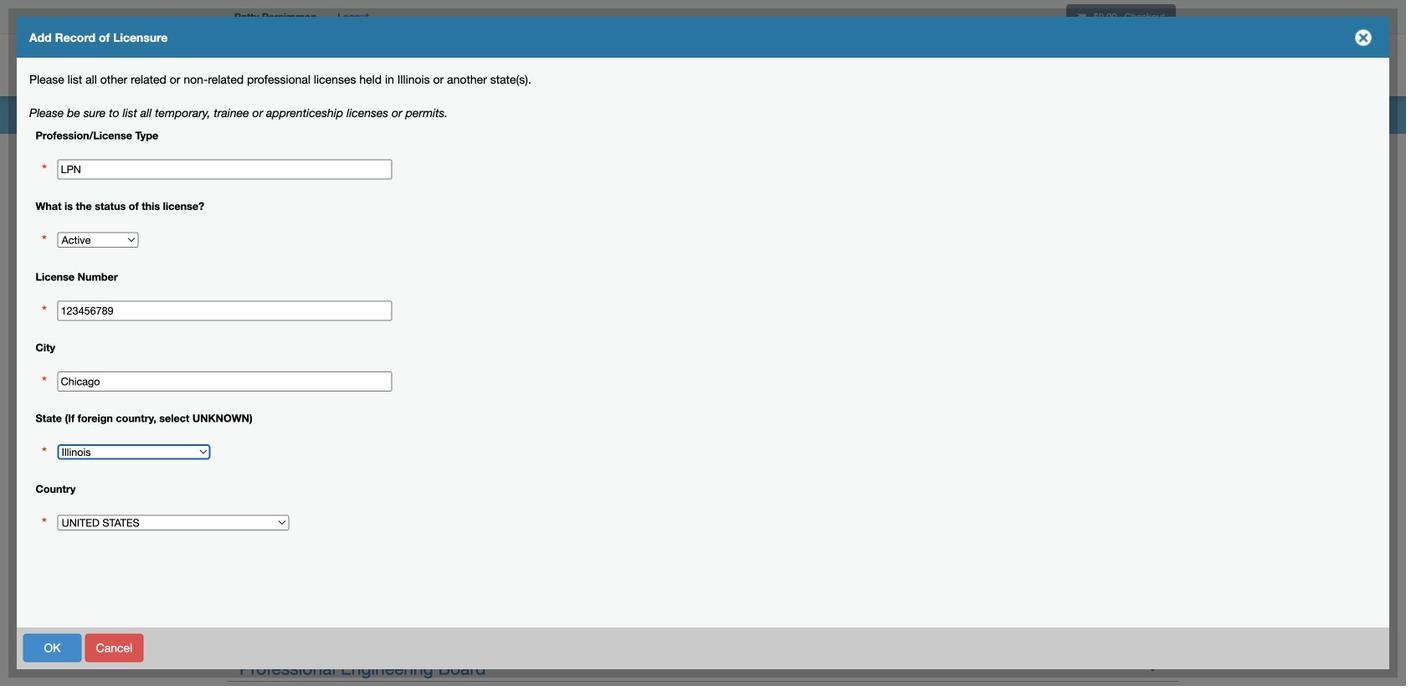 Task type: describe. For each thing, give the bounding box(es) containing it.
chevron down image
[[1145, 657, 1162, 674]]



Task type: locate. For each thing, give the bounding box(es) containing it.
None text field
[[57, 160, 392, 180], [57, 301, 392, 321], [57, 372, 392, 392], [57, 160, 392, 180], [57, 301, 392, 321], [57, 372, 392, 392]]

close window image
[[1351, 24, 1378, 51], [1351, 24, 1378, 51]]

illinois department of financial and professional regulation image
[[226, 38, 608, 91]]

shopping cart image
[[1078, 12, 1087, 22]]

None button
[[23, 634, 82, 663], [85, 634, 144, 663], [242, 634, 309, 663], [312, 634, 358, 663], [1267, 634, 1371, 663], [23, 634, 82, 663], [85, 634, 144, 663], [242, 634, 309, 663], [312, 634, 358, 663], [1267, 634, 1371, 663]]



